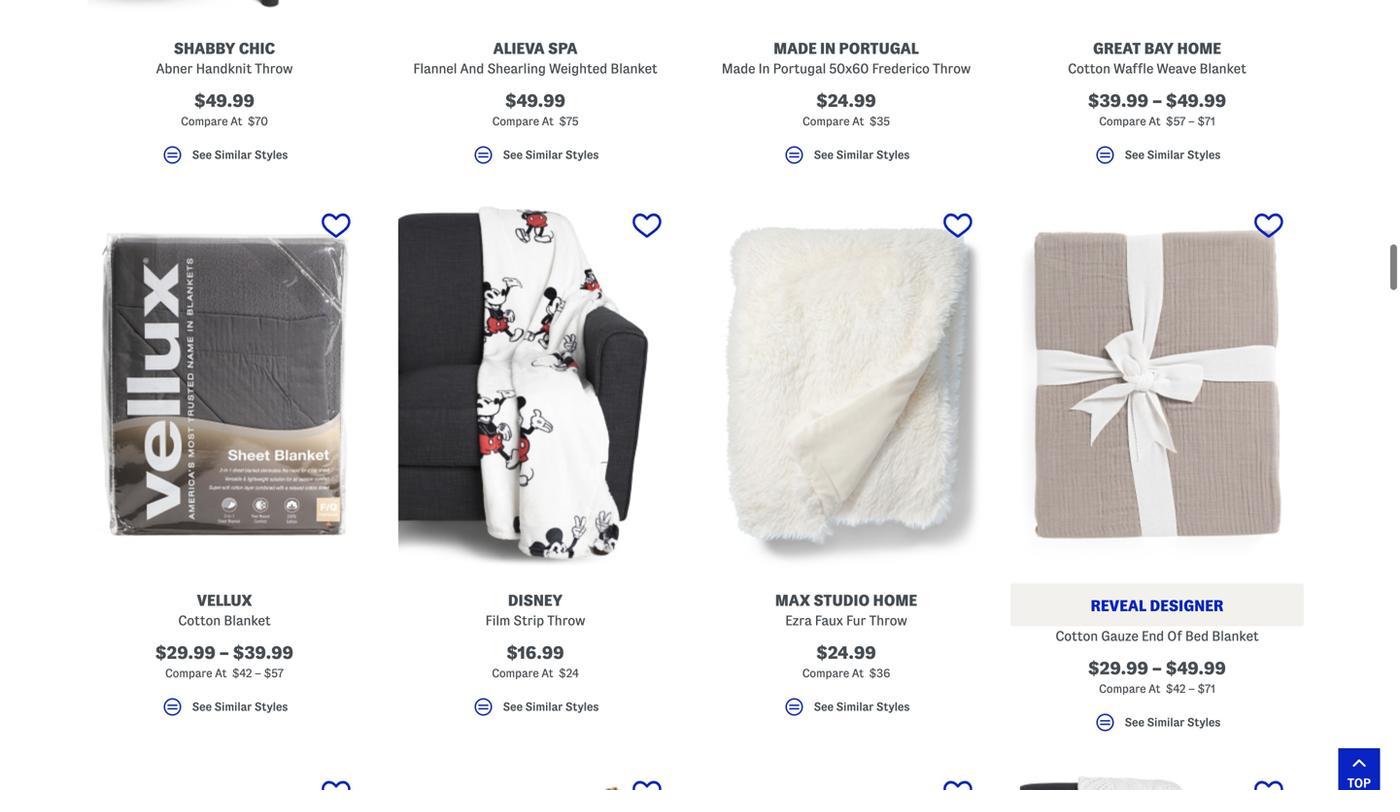Task type: vqa. For each thing, say whether or not it's contained in the screenshot.


Task type: locate. For each thing, give the bounding box(es) containing it.
$57 inside $39.99 – $49.99 compare at              $57 – $71
[[1166, 115, 1186, 127]]

made in portugal made in portugal 50x60 frederico throw $24.99 compare at              $35 element
[[700, 0, 993, 175]]

styles inside made in portugal made in portugal 50x60 frederico throw $24.99 compare at              $35 element
[[877, 149, 910, 161]]

$16.99
[[507, 643, 564, 662]]

$39.99 down vellux cotton blanket
[[233, 643, 294, 662]]

compare down vellux cotton blanket
[[165, 667, 212, 679]]

compare inside $24.99 compare at              $35
[[803, 115, 850, 127]]

similar inside vellux cotton blanket $29.99 – $39.99 compare at              $42 – $57 element
[[214, 701, 252, 713]]

1 $24.99 from the top
[[817, 91, 876, 110]]

0 vertical spatial $39.99
[[1088, 91, 1149, 110]]

max
[[776, 592, 811, 609]]

$57
[[1166, 115, 1186, 127], [264, 667, 284, 679]]

made
[[774, 40, 817, 57]]

$49.99
[[194, 91, 255, 110], [505, 91, 566, 110], [1166, 91, 1227, 110], [1166, 659, 1227, 678]]

$42
[[232, 667, 252, 679], [1166, 683, 1186, 695]]

–
[[1153, 91, 1163, 110], [1189, 115, 1195, 127], [219, 643, 229, 662], [1153, 659, 1162, 678], [255, 667, 261, 679], [1189, 683, 1195, 695]]

$42 down "of"
[[1166, 683, 1186, 695]]

compare inside $29.99 – $39.99 compare at              $42 – $57
[[165, 667, 212, 679]]

cotton down vellux at bottom
[[178, 613, 221, 628]]

throw inside disney film strip throw
[[547, 613, 585, 628]]

styles inside reveal designer cotton gauze end of bed blanket $29.99 – $49.99 compare at              $42 – $71 'element'
[[1188, 716, 1221, 728]]

home inside max studio home ezra faux fur throw
[[873, 592, 918, 609]]

see similar styles down $35
[[814, 149, 910, 161]]

$24.99 down 50x60
[[817, 91, 876, 110]]

see similar styles button down $39.99 – $49.99 compare at              $57 – $71
[[1011, 143, 1304, 175]]

1 horizontal spatial home
[[1178, 40, 1222, 57]]

$71
[[1198, 115, 1216, 127], [1198, 683, 1216, 695]]

see similar styles inside the shabby chic abner handknit throw $49.99 compare at              $70 'element'
[[192, 149, 288, 161]]

portugal
[[773, 61, 826, 76]]

chic
[[239, 40, 275, 57]]

flannel
[[413, 61, 457, 76]]

similar down $29.99 – $39.99 compare at              $42 – $57
[[214, 701, 252, 713]]

see similar styles button down the $29.99 – $49.99 compare at              $42 – $71
[[1011, 711, 1304, 743]]

see
[[192, 149, 212, 161], [503, 149, 523, 161], [814, 149, 834, 161], [1125, 149, 1145, 161], [192, 701, 212, 713], [503, 701, 523, 713], [814, 701, 834, 713], [1125, 716, 1145, 728]]

$24.99 inside $24.99 compare at              $36
[[817, 643, 876, 662]]

cotton
[[1068, 61, 1111, 76], [178, 613, 221, 628], [1056, 629, 1098, 643]]

1 vertical spatial $39.99
[[233, 643, 294, 662]]

$24.99 down fur
[[817, 643, 876, 662]]

see down $16.99 compare at              $24
[[503, 701, 523, 713]]

similar down $39.99 – $49.99 compare at              $57 – $71
[[1148, 149, 1185, 161]]

1 vertical spatial $57
[[264, 667, 284, 679]]

0 vertical spatial $57
[[1166, 115, 1186, 127]]

0 vertical spatial $42
[[232, 667, 252, 679]]

home up weave
[[1178, 40, 1222, 57]]

$39.99 down waffle on the right of page
[[1088, 91, 1149, 110]]

1 vertical spatial home
[[873, 592, 918, 609]]

waffle
[[1114, 61, 1154, 76]]

similar down the $29.99 – $49.99 compare at              $42 – $71
[[1148, 716, 1185, 728]]

blanket inside great bay home cotton waffle weave blanket
[[1200, 61, 1247, 76]]

shearling
[[487, 61, 546, 76]]

1 vertical spatial cotton blanket image
[[78, 768, 371, 790]]

see down the $49.99 compare at              $70
[[192, 149, 212, 161]]

$24
[[559, 667, 579, 679]]

blanket inside 'element'
[[1212, 629, 1259, 643]]

bed
[[1186, 629, 1209, 643]]

$49.99 down weave
[[1166, 91, 1227, 110]]

throw down disney
[[547, 613, 585, 628]]

see similar styles down $29.99 – $39.99 compare at              $42 – $57
[[192, 701, 288, 713]]

styles for see similar styles button under the $29.99 – $49.99 compare at              $42 – $71
[[1188, 716, 1221, 728]]

throw
[[255, 61, 293, 76], [933, 61, 971, 76], [547, 613, 585, 628], [869, 613, 908, 628]]

see similar styles inside made in portugal made in portugal 50x60 frederico throw $24.99 compare at              $35 element
[[814, 149, 910, 161]]

$71 for $39.99
[[1198, 115, 1216, 127]]

blanket right weave
[[1200, 61, 1247, 76]]

$29.99 – $39.99 compare at              $42 – $57
[[155, 643, 294, 679]]

1 horizontal spatial $57
[[1166, 115, 1186, 127]]

$71 down bed
[[1198, 683, 1216, 695]]

see inside disney film strip throw $16.99 compare at              $24 element
[[503, 701, 523, 713]]

0 vertical spatial home
[[1178, 40, 1222, 57]]

see similar styles down the $29.99 – $49.99 compare at              $42 – $71
[[1125, 716, 1221, 728]]

styles down $29.99 – $39.99 compare at              $42 – $57
[[255, 701, 288, 713]]

0 vertical spatial $71
[[1198, 115, 1216, 127]]

1 horizontal spatial $42
[[1166, 683, 1186, 695]]

$24.99 inside $24.99 compare at              $35
[[817, 91, 876, 110]]

abner handknit throw image
[[78, 0, 371, 16]]

see similar styles button down $24.99 compare at              $35
[[700, 143, 993, 175]]

styles
[[255, 149, 288, 161], [566, 149, 599, 161], [877, 149, 910, 161], [1188, 149, 1221, 161], [255, 701, 288, 713], [566, 701, 599, 713], [877, 701, 910, 713], [1188, 716, 1221, 728]]

styles inside alieva spa flannel and shearling weighted blanket $49.99 compare at              $75 element
[[566, 149, 599, 161]]

cotton blanket image
[[78, 201, 371, 568], [78, 768, 371, 790]]

blanket down vellux at bottom
[[224, 613, 271, 628]]

compare down gauze
[[1099, 683, 1146, 695]]

similar inside reveal designer cotton gauze end of bed blanket $29.99 – $49.99 compare at              $42 – $71 'element'
[[1148, 716, 1185, 728]]

styles down $24
[[566, 701, 599, 713]]

$57 inside $29.99 – $39.99 compare at              $42 – $57
[[264, 667, 284, 679]]

compare inside $16.99 compare at              $24
[[492, 667, 539, 679]]

$42 inside the $29.99 – $49.99 compare at              $42 – $71
[[1166, 683, 1186, 695]]

similar down $75
[[525, 149, 563, 161]]

blanket
[[611, 61, 658, 76], [1200, 61, 1247, 76], [224, 613, 271, 628], [1212, 629, 1259, 643]]

0 horizontal spatial $39.99
[[233, 643, 294, 662]]

similar down $70
[[214, 149, 252, 161]]

$24.99 compare at              $36
[[803, 643, 891, 679]]

$49.99 down shearling
[[505, 91, 566, 110]]

styles down $39.99 – $49.99 compare at              $57 – $71
[[1188, 149, 1221, 161]]

0 vertical spatial $24.99
[[817, 91, 876, 110]]

styles for see similar styles button under $24.99 compare at              $35
[[877, 149, 910, 161]]

similar inside max studio home ezra faux fur throw $24.99 compare at              $36 element
[[836, 701, 874, 713]]

similar down $24
[[525, 701, 563, 713]]

compare inside the $29.99 – $49.99 compare at              $42 – $71
[[1099, 683, 1146, 695]]

styles inside max studio home ezra faux fur throw $24.99 compare at              $36 element
[[877, 701, 910, 713]]

$49.99 inside $39.99 – $49.99 compare at              $57 – $71
[[1166, 91, 1227, 110]]

throw right fur
[[869, 613, 908, 628]]

disney film strip throw
[[486, 592, 585, 628]]

see down $29.99 – $39.99 compare at              $42 – $57
[[192, 701, 212, 713]]

$42 inside $29.99 – $39.99 compare at              $42 – $57
[[232, 667, 252, 679]]

$49.99 down bed
[[1166, 659, 1227, 678]]

alieva
[[493, 40, 545, 57]]

styles for see similar styles button under the $49.99 compare at              $70
[[255, 149, 288, 161]]

2 $24.99 from the top
[[817, 643, 876, 662]]

1 horizontal spatial $29.99
[[1089, 659, 1149, 678]]

see similar styles button
[[78, 143, 371, 175], [389, 143, 682, 175], [700, 143, 993, 175], [1011, 143, 1304, 175], [78, 695, 371, 727], [389, 695, 682, 727], [700, 695, 993, 727], [1011, 711, 1304, 743]]

ezra faux fur throw image
[[700, 201, 993, 568]]

similar inside disney film strip throw $16.99 compare at              $24 element
[[525, 701, 563, 713]]

see down $39.99 – $49.99 compare at              $57 – $71
[[1125, 149, 1145, 161]]

1 vertical spatial $42
[[1166, 683, 1186, 695]]

$57 down vellux cotton blanket
[[264, 667, 284, 679]]

faux
[[815, 613, 843, 628]]

styles down $75
[[566, 149, 599, 161]]

$49.99 inside $49.99 compare at              $75
[[505, 91, 566, 110]]

see similar styles
[[192, 149, 288, 161], [503, 149, 599, 161], [814, 149, 910, 161], [1125, 149, 1221, 161], [192, 701, 288, 713], [503, 701, 599, 713], [814, 701, 910, 713], [1125, 716, 1221, 728]]

1 vertical spatial $71
[[1198, 683, 1216, 695]]

home for $24.99
[[873, 592, 918, 609]]

home
[[1178, 40, 1222, 57], [873, 592, 918, 609]]

and
[[460, 61, 484, 76]]

strip
[[514, 613, 544, 628]]

compare inside $49.99 compare at              $75
[[492, 115, 539, 127]]

compare down shearling
[[492, 115, 539, 127]]

see inside reveal designer cotton gauze end of bed blanket $29.99 – $49.99 compare at              $42 – $71 'element'
[[1125, 716, 1145, 728]]

see down the $29.99 – $49.99 compare at              $42 – $71
[[1125, 716, 1145, 728]]

$49.99 down handknit
[[194, 91, 255, 110]]

see similar styles down $75
[[503, 149, 599, 161]]

styles for see similar styles button under $16.99 compare at              $24
[[566, 701, 599, 713]]

styles down $35
[[877, 149, 910, 161]]

see similar styles inside alieva spa flannel and shearling weighted blanket $49.99 compare at              $75 element
[[503, 149, 599, 161]]

vellux cotton blanket
[[178, 592, 271, 628]]

$29.99 down gauze
[[1089, 659, 1149, 678]]

0 vertical spatial cotton blanket image
[[78, 201, 371, 568]]

compare
[[181, 115, 228, 127], [492, 115, 539, 127], [803, 115, 850, 127], [1099, 115, 1147, 127], [165, 667, 212, 679], [492, 667, 539, 679], [803, 667, 850, 679], [1099, 683, 1146, 695]]

see similar styles down $39.99 – $49.99 compare at              $57 – $71
[[1125, 149, 1221, 161]]

compare down waffle on the right of page
[[1099, 115, 1147, 127]]

$39.99 – $49.99 compare at              $57 – $71
[[1088, 91, 1227, 127]]

1 vertical spatial cotton
[[178, 613, 221, 628]]

see down $24.99 compare at              $36
[[814, 701, 834, 713]]

$71 inside $39.99 – $49.99 compare at              $57 – $71
[[1198, 115, 1216, 127]]

$29.99
[[155, 643, 216, 662], [1089, 659, 1149, 678]]

0 vertical spatial cotton
[[1068, 61, 1111, 76]]

$42 down vellux cotton blanket
[[232, 667, 252, 679]]

portugal
[[839, 40, 919, 57]]

see down $49.99 compare at              $75
[[503, 149, 523, 161]]

$29.99 inside $29.99 – $39.99 compare at              $42 – $57
[[155, 643, 216, 662]]

$71 down great bay home cotton waffle weave blanket
[[1198, 115, 1216, 127]]

compare inside the $49.99 compare at              $70
[[181, 115, 228, 127]]

home inside great bay home cotton waffle weave blanket
[[1178, 40, 1222, 57]]

1 vertical spatial $24.99
[[817, 643, 876, 662]]

see similar styles down $24
[[503, 701, 599, 713]]

compare down $16.99
[[492, 667, 539, 679]]

spa
[[548, 40, 578, 57]]

2 cotton blanket image from the top
[[78, 768, 371, 790]]

see similar styles button down $29.99 – $39.99 compare at              $42 – $57
[[78, 695, 371, 727]]

chenille throw image
[[1011, 768, 1304, 790]]

2 $71 from the top
[[1198, 683, 1216, 695]]

compare inside $24.99 compare at              $36
[[803, 667, 850, 679]]

$71 inside the $29.99 – $49.99 compare at              $42 – $71
[[1198, 683, 1216, 695]]

similar inside the shabby chic abner handknit throw $49.99 compare at              $70 'element'
[[214, 149, 252, 161]]

shabby
[[174, 40, 235, 57]]

see similar styles down $36
[[814, 701, 910, 713]]

blanket right weighted
[[611, 61, 658, 76]]

0 horizontal spatial $29.99
[[155, 643, 216, 662]]

max studio home ezra faux fur throw $24.99 compare at              $36 element
[[700, 201, 993, 727]]

$39.99
[[1088, 91, 1149, 110], [233, 643, 294, 662]]

see similar styles button down $16.99 compare at              $24
[[389, 695, 682, 727]]

styles for see similar styles button underneath $24.99 compare at              $36
[[877, 701, 910, 713]]

similar
[[214, 149, 252, 161], [525, 149, 563, 161], [836, 149, 874, 161], [1148, 149, 1185, 161], [214, 701, 252, 713], [525, 701, 563, 713], [836, 701, 874, 713], [1148, 716, 1185, 728]]

see similar styles down $70
[[192, 149, 288, 161]]

styles down the $29.99 – $49.99 compare at              $42 – $71
[[1188, 716, 1221, 728]]

cotton left gauze
[[1056, 629, 1098, 643]]

throw right frederico
[[933, 61, 971, 76]]

alaska faux fur throw image
[[389, 768, 682, 790]]

made in portugal made in portugal 50x60 frederico throw
[[722, 40, 971, 76]]

2 vertical spatial cotton
[[1056, 629, 1098, 643]]

see inside made in portugal made in portugal 50x60 frederico throw $24.99 compare at              $35 element
[[814, 149, 834, 161]]

bay
[[1145, 40, 1174, 57]]

reveal
[[1091, 597, 1147, 614]]

0 horizontal spatial $42
[[232, 667, 252, 679]]

throw down the chic on the left of page
[[255, 61, 293, 76]]

0 horizontal spatial home
[[873, 592, 918, 609]]

home right studio
[[873, 592, 918, 609]]

blanket right bed
[[1212, 629, 1259, 643]]

compare down faux
[[803, 667, 850, 679]]

$35
[[870, 115, 890, 127]]

styles down $70
[[255, 149, 288, 161]]

cotton inside reveal designer cotton gauze end of bed blanket $29.99 – $49.99 compare at              $42 – $71 'element'
[[1056, 629, 1098, 643]]

compare left $35
[[803, 115, 850, 127]]

compare left $70
[[181, 115, 228, 127]]

styles inside disney film strip throw $16.99 compare at              $24 element
[[566, 701, 599, 713]]

end
[[1142, 629, 1165, 643]]

see inside alieva spa flannel and shearling weighted blanket $49.99 compare at              $75 element
[[503, 149, 523, 161]]

styles down $36
[[877, 701, 910, 713]]

$42 for $39.99
[[232, 667, 252, 679]]

styles inside the shabby chic abner handknit throw $49.99 compare at              $70 'element'
[[255, 149, 288, 161]]

$24.99
[[817, 91, 876, 110], [817, 643, 876, 662]]

0 horizontal spatial $57
[[264, 667, 284, 679]]

similar inside made in portugal made in portugal 50x60 frederico throw $24.99 compare at              $35 element
[[836, 149, 874, 161]]

see inside max studio home ezra faux fur throw $24.99 compare at              $36 element
[[814, 701, 834, 713]]

1 $71 from the top
[[1198, 115, 1216, 127]]

$24.99 for studio
[[817, 643, 876, 662]]

$36
[[869, 667, 891, 679]]

see down $24.99 compare at              $35
[[814, 149, 834, 161]]

1 horizontal spatial $39.99
[[1088, 91, 1149, 110]]

$29.99 inside the $29.99 – $49.99 compare at              $42 – $71
[[1089, 659, 1149, 678]]

$49.99 inside the $29.99 – $49.99 compare at              $42 – $71
[[1166, 659, 1227, 678]]

styles inside the great bay home cotton waffle weave blanket $39.99 – $49.99 compare at              $57 – $71 element
[[1188, 149, 1221, 161]]

weighted
[[549, 61, 608, 76]]

fur
[[847, 613, 866, 628]]

film
[[486, 613, 510, 628]]

cotton down great at the right of page
[[1068, 61, 1111, 76]]

disney
[[508, 592, 563, 609]]

similar down $36
[[836, 701, 874, 713]]

similar down $35
[[836, 149, 874, 161]]

film strip throw image
[[389, 201, 682, 568]]

$57 down weave
[[1166, 115, 1186, 127]]

great bay home cotton waffle weave blanket $39.99 – $49.99 compare at              $57 – $71 element
[[1011, 0, 1304, 175]]

$29.99 down vellux cotton blanket
[[155, 643, 216, 662]]

styles inside vellux cotton blanket $29.99 – $39.99 compare at              $42 – $57 element
[[255, 701, 288, 713]]



Task type: describe. For each thing, give the bounding box(es) containing it.
studio
[[814, 592, 870, 609]]

great
[[1093, 40, 1141, 57]]

blanket inside the alieva spa flannel and shearling weighted blanket
[[611, 61, 658, 76]]

ezra
[[786, 613, 812, 628]]

cotton inside vellux cotton blanket
[[178, 613, 221, 628]]

$39.99 inside $29.99 – $39.99 compare at              $42 – $57
[[233, 643, 294, 662]]

styles for see similar styles button below $39.99 – $49.99 compare at              $57 – $71
[[1188, 149, 1221, 161]]

reveal designer
[[1091, 597, 1224, 614]]

made
[[722, 61, 756, 76]]

gauze
[[1102, 629, 1139, 643]]

see inside vellux cotton blanket $29.99 – $39.99 compare at              $42 – $57 element
[[192, 701, 212, 713]]

see inside the shabby chic abner handknit throw $49.99 compare at              $70 'element'
[[192, 149, 212, 161]]

see similar styles inside disney film strip throw $16.99 compare at              $24 element
[[503, 701, 599, 713]]

of
[[1168, 629, 1183, 643]]

compare inside $39.99 – $49.99 compare at              $57 – $71
[[1099, 115, 1147, 127]]

1 cotton blanket image from the top
[[78, 201, 371, 568]]

cotton gauze end of bed blanket image
[[1011, 201, 1304, 568]]

shabby chic abner handknit throw $49.99 compare at              $70 element
[[78, 0, 371, 175]]

weave
[[1157, 61, 1197, 76]]

$29.99 for $49.99
[[1089, 659, 1149, 678]]

abner
[[156, 61, 193, 76]]

reveal designer cotton gauze end of bed blanket $29.99 – $49.99 compare at              $42 – $71 element
[[1011, 201, 1304, 743]]

50x60 faux fur maybel throw with sherpa reverse image
[[700, 768, 993, 790]]

disney film strip throw $16.99 compare at              $24 element
[[389, 201, 682, 727]]

$49.99 inside the $49.99 compare at              $70
[[194, 91, 255, 110]]

see similar styles inside reveal designer cotton gauze end of bed blanket $29.99 – $49.99 compare at              $42 – $71 'element'
[[1125, 716, 1221, 728]]

handknit
[[196, 61, 252, 76]]

$24.99 for in
[[817, 91, 876, 110]]

designer
[[1150, 597, 1224, 614]]

$42 for $49.99
[[1166, 683, 1186, 695]]

styles for see similar styles button underneath $49.99 compare at              $75
[[566, 149, 599, 161]]

alieva spa flannel and shearling weighted blanket $49.99 compare at              $75 element
[[389, 0, 682, 175]]

$49.99 compare at              $75
[[492, 91, 579, 127]]

max studio home ezra faux fur throw
[[776, 592, 918, 628]]

$49.99 compare at              $70
[[181, 91, 268, 127]]

vellux
[[197, 592, 252, 609]]

50x60
[[830, 61, 869, 76]]

see similar styles inside max studio home ezra faux fur throw $24.99 compare at              $36 element
[[814, 701, 910, 713]]

in
[[759, 61, 770, 76]]

$39.99 inside $39.99 – $49.99 compare at              $57 – $71
[[1088, 91, 1149, 110]]

vellux cotton blanket $29.99 – $39.99 compare at              $42 – $57 element
[[78, 201, 371, 727]]

see similar styles button down $49.99 compare at              $75
[[389, 143, 682, 175]]

in
[[820, 40, 836, 57]]

$71 for $29.99
[[1198, 683, 1216, 695]]

shabby chic abner handknit throw
[[156, 40, 293, 76]]

$29.99 – $49.99 compare at              $42 – $71
[[1089, 659, 1227, 695]]

styles for see similar styles button below $29.99 – $39.99 compare at              $42 – $57
[[255, 701, 288, 713]]

home for $39.99 – $49.99
[[1178, 40, 1222, 57]]

cotton gauze end of bed blanket
[[1056, 629, 1259, 643]]

alieva spa flannel and shearling weighted blanket
[[413, 40, 658, 76]]

$75
[[559, 115, 579, 127]]

$24.99 compare at              $35
[[803, 91, 890, 127]]

see inside the great bay home cotton waffle weave blanket $39.99 – $49.99 compare at              $57 – $71 element
[[1125, 149, 1145, 161]]

see similar styles button down $24.99 compare at              $36
[[700, 695, 993, 727]]

$29.99 for $39.99
[[155, 643, 216, 662]]

see similar styles inside the great bay home cotton waffle weave blanket $39.99 – $49.99 compare at              $57 – $71 element
[[1125, 149, 1221, 161]]

see similar styles inside vellux cotton blanket $29.99 – $39.99 compare at              $42 – $57 element
[[192, 701, 288, 713]]

great bay home cotton waffle weave blanket
[[1068, 40, 1247, 76]]

throw inside max studio home ezra faux fur throw
[[869, 613, 908, 628]]

cotton inside great bay home cotton waffle weave blanket
[[1068, 61, 1111, 76]]

frederico
[[872, 61, 930, 76]]

$16.99 compare at              $24
[[492, 643, 579, 679]]

similar inside the great bay home cotton waffle weave blanket $39.99 – $49.99 compare at              $57 – $71 element
[[1148, 149, 1185, 161]]

throw inside shabby chic abner handknit throw
[[255, 61, 293, 76]]

throw inside made in portugal made in portugal 50x60 frederico throw
[[933, 61, 971, 76]]

similar inside alieva spa flannel and shearling weighted blanket $49.99 compare at              $75 element
[[525, 149, 563, 161]]

see similar styles button down the $49.99 compare at              $70
[[78, 143, 371, 175]]

$70
[[248, 115, 268, 127]]

blanket inside vellux cotton blanket
[[224, 613, 271, 628]]



